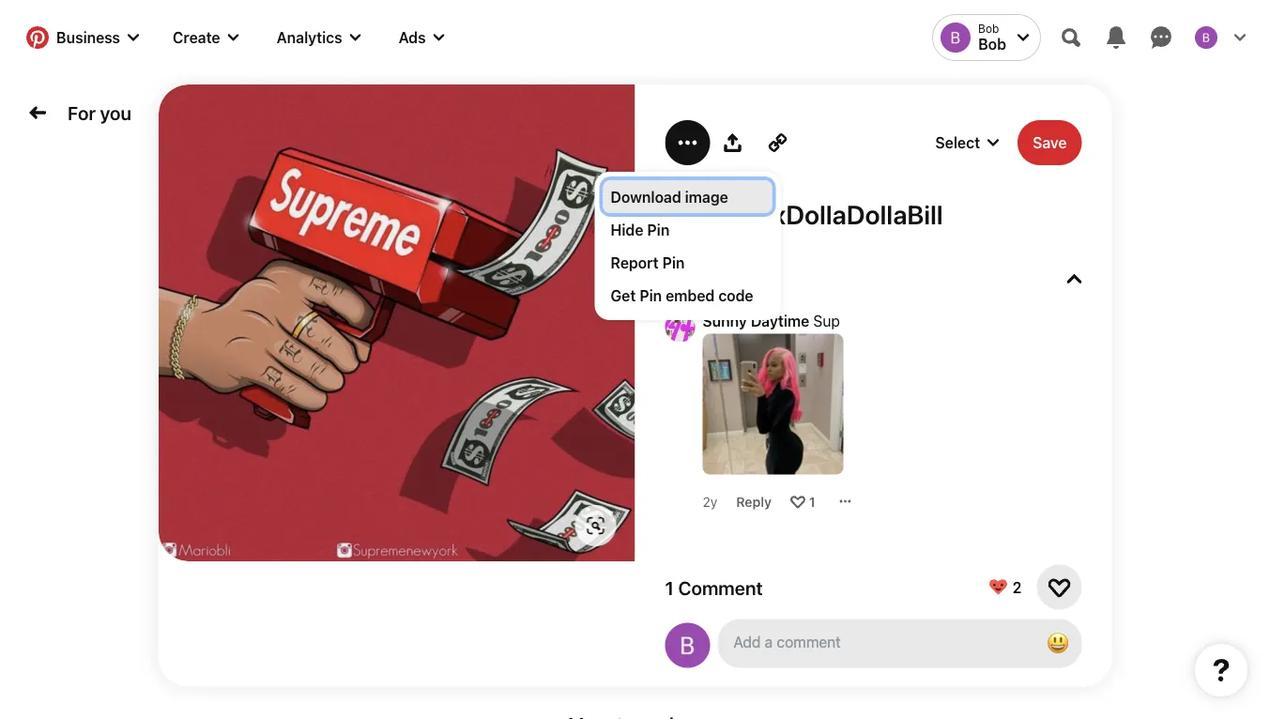 Task type: locate. For each thing, give the bounding box(es) containing it.
https://i.pinimg.com/150x150/c9/c3/4d/c9c34d1c7064c7c259c11a51585d838e.jpg image
[[703, 334, 844, 475]]

bob left the account switcher arrow icon
[[979, 35, 1007, 53]]

download image
[[611, 188, 729, 206]]

ads
[[399, 29, 426, 46]]

pin up the get pin embed code
[[663, 254, 685, 271]]

create
[[173, 29, 220, 46]]

embed
[[666, 286, 715, 304]]

pin
[[647, 221, 670, 239], [663, 254, 685, 271], [640, 286, 662, 304]]

1
[[809, 494, 816, 509], [665, 576, 674, 598]]

sunny daytime sup
[[703, 312, 840, 330]]

analytics button
[[262, 15, 376, 60]]

😃 button
[[718, 619, 1082, 668], [1039, 625, 1077, 662]]

1 vertical spatial pin
[[663, 254, 685, 271]]

1 right react icon
[[809, 494, 816, 509]]

pin right hide on the top
[[647, 221, 670, 239]]

sunny daytime image
[[665, 312, 695, 342]]

0 horizontal spatial 1
[[665, 576, 674, 598]]

you
[[100, 102, 131, 124]]

bob inside bob bob
[[979, 22, 1000, 35]]

create button
[[158, 15, 254, 60]]

😃
[[1047, 630, 1069, 656]]

analytics
[[277, 29, 342, 46]]

hide pin
[[611, 221, 670, 239]]

expand icon image
[[1067, 271, 1082, 286]]

account switcher arrow icon image
[[1018, 32, 1029, 43]]

click to shop image
[[586, 516, 605, 535]]

pin right 'get' in the top of the page
[[640, 286, 662, 304]]

1 for 1 comment
[[665, 576, 674, 598]]

reply button
[[736, 494, 772, 509]]

1 horizontal spatial 1
[[809, 494, 816, 509]]

1 vertical spatial 1
[[665, 576, 674, 598]]

bob
[[979, 22, 1000, 35], [979, 35, 1007, 53]]

0 vertical spatial 1
[[809, 494, 816, 509]]

1 bob from the top
[[979, 22, 1000, 35]]

bob right bob image at right top
[[979, 22, 1000, 35]]

0 vertical spatial pin
[[647, 221, 670, 239]]

report
[[611, 254, 659, 271]]

1 left comment
[[665, 576, 674, 598]]

get
[[611, 286, 636, 304]]

for
[[68, 102, 96, 124]]

business badge dropdown menu button image
[[128, 32, 139, 43]]

sup
[[814, 312, 840, 330]]

select
[[936, 134, 980, 152]]

daytime
[[751, 312, 810, 330]]

2 vertical spatial pin
[[640, 286, 662, 304]]

sunny
[[703, 312, 747, 330]]

react image
[[791, 494, 806, 509]]

primary navigation header navigation
[[11, 4, 1259, 71]]



Task type: describe. For each thing, give the bounding box(es) containing it.
pin for get
[[640, 286, 662, 304]]

bob image
[[941, 23, 971, 53]]

ads button
[[384, 15, 460, 60]]

pin for hide
[[647, 221, 670, 239]]

sunny daytime link
[[703, 312, 810, 330]]

image
[[685, 188, 729, 206]]

for you
[[68, 102, 131, 124]]

select a board you want to save to image
[[988, 137, 999, 148]]

for you button
[[60, 94, 139, 131]]

download image menu item
[[603, 180, 772, 213]]

2
[[1013, 578, 1022, 596]]

bob image
[[1195, 26, 1218, 49]]

1 button
[[809, 494, 816, 509]]

b0bth3builder2k23 image
[[665, 623, 710, 668]]

bob bob
[[979, 22, 1007, 53]]

business button
[[15, 15, 150, 60]]

save
[[1033, 134, 1067, 152]]

2y
[[703, 494, 718, 509]]

supremexdolladollabill link
[[665, 199, 1082, 230]]

comments
[[665, 268, 760, 290]]

select button
[[876, 120, 1003, 165]]

business
[[56, 29, 120, 46]]

1 comment
[[665, 576, 763, 598]]

1 for 1
[[809, 494, 816, 509]]

hide
[[611, 221, 644, 239]]

pinterest image
[[26, 26, 49, 49]]

Add a comment field
[[734, 633, 1024, 651]]

2 bob from the top
[[979, 35, 1007, 53]]

comment
[[678, 576, 763, 598]]

get pin embed code
[[611, 286, 754, 304]]

pin for report
[[663, 254, 685, 271]]

download
[[611, 188, 681, 206]]

supremexdolladollabill
[[665, 199, 943, 230]]

code
[[719, 286, 754, 304]]

reply
[[736, 494, 772, 509]]

comments button
[[665, 268, 1082, 290]]

save button
[[1018, 120, 1082, 165]]

report pin
[[611, 254, 685, 271]]

reaction image
[[1048, 576, 1071, 599]]



Task type: vqa. For each thing, say whether or not it's contained in the screenshot.
code
yes



